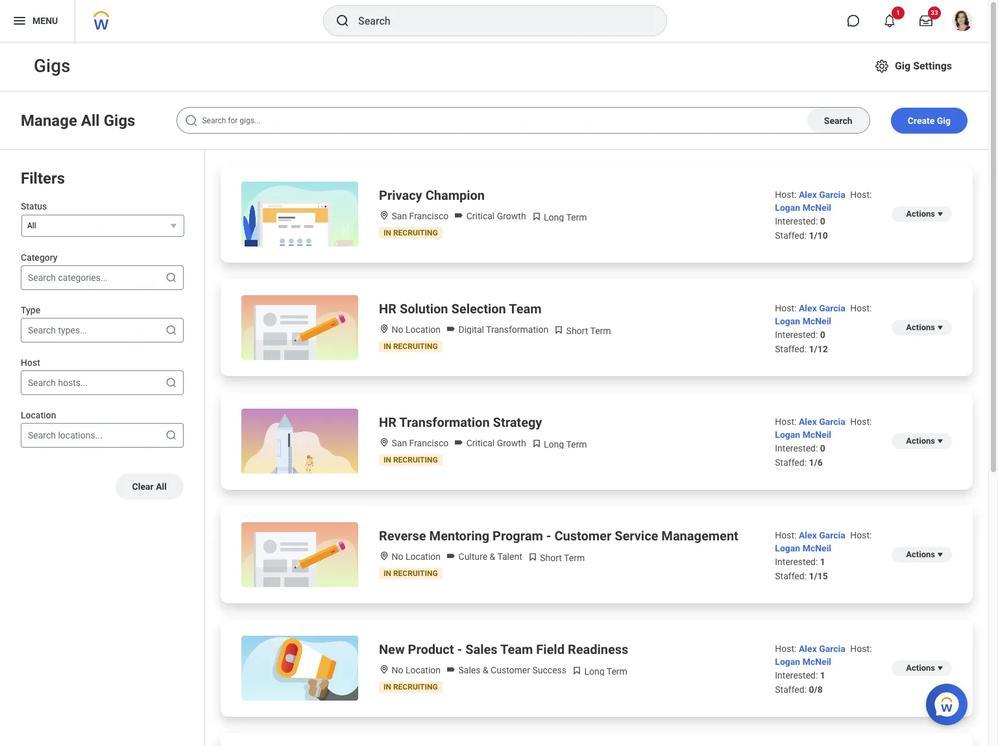 Task type: describe. For each thing, give the bounding box(es) containing it.
clear
[[132, 482, 154, 492]]

digital
[[459, 325, 484, 335]]

1/15
[[810, 572, 829, 582]]

status
[[21, 201, 47, 212]]

garcia for reverse mentoring program - customer service management
[[820, 531, 846, 541]]

alex for reverse mentoring program - customer service management
[[799, 531, 818, 541]]

location image for hr transformation strategy
[[379, 438, 390, 448]]

growth for transformation
[[497, 438, 526, 449]]

actions for -
[[907, 550, 936, 560]]

mentoring
[[430, 529, 490, 544]]

mcneil for privacy champion
[[803, 203, 832, 213]]

in recruiting for transformation
[[384, 456, 438, 465]]

san for hr
[[392, 438, 407, 449]]

garcia for hr transformation strategy
[[820, 417, 846, 427]]

search image for search hosts...
[[165, 377, 178, 390]]

logan mcneil button for new product - sales team field readiness
[[776, 657, 832, 668]]

menu button
[[0, 0, 75, 42]]

alex for hr solution selection team
[[799, 303, 818, 314]]

hr solution selection team
[[379, 301, 542, 317]]

tag image for solution
[[446, 324, 457, 334]]

mcneil for hr solution selection team
[[803, 316, 832, 327]]

clear all button
[[115, 474, 184, 500]]

privacy champion
[[379, 188, 485, 203]]

1 vertical spatial sales
[[459, 666, 481, 676]]

search for search hosts...
[[28, 378, 56, 388]]

staffed: for reverse mentoring program - customer service management
[[776, 572, 807, 582]]

actions button for privacy champion
[[893, 207, 953, 222]]

logan mcneil button for reverse mentoring program - customer service management
[[776, 544, 832, 554]]

& for program
[[490, 552, 496, 562]]

tag image for transformation
[[454, 438, 465, 448]]

location for new
[[406, 666, 441, 676]]

recruiting for solution
[[394, 342, 438, 351]]

recruiting for product
[[394, 683, 438, 692]]

0 for strategy
[[821, 444, 826, 454]]

critical for transformation
[[467, 438, 495, 449]]

location image
[[379, 210, 390, 221]]

host
[[21, 358, 40, 368]]

search button
[[808, 108, 870, 133]]

alex for privacy champion
[[799, 190, 818, 200]]

reverse
[[379, 529, 426, 544]]

tag image
[[446, 665, 457, 675]]

garcia for new product - sales team field readiness
[[820, 644, 846, 655]]

1 button
[[876, 6, 905, 35]]

caret down image for strategy
[[936, 436, 946, 447]]

- inside new product - sales team field readiness link
[[457, 642, 463, 658]]

alex garcia button for new product - sales team field readiness
[[799, 644, 848, 655]]

caret down image for readiness
[[936, 664, 946, 674]]

33 button
[[913, 6, 942, 35]]

host: alex garcia host: logan mcneil interested: 0 staffed: 1/6
[[776, 417, 873, 468]]

gig inside button
[[938, 115, 951, 126]]

type
[[21, 305, 40, 316]]

interested: for hr transformation strategy
[[776, 444, 819, 454]]

term for privacy champion
[[567, 212, 587, 223]]

location for reverse
[[406, 552, 441, 562]]

mcneil for reverse mentoring program - customer service management
[[803, 544, 832, 554]]

san francisco for transformation
[[390, 438, 449, 449]]

staffed: for new product - sales team field readiness
[[776, 685, 807, 696]]

in recruiting for champion
[[384, 229, 438, 238]]

mcneil for new product - sales team field readiness
[[803, 657, 832, 668]]

search image for search types...
[[165, 324, 178, 337]]

0 horizontal spatial customer
[[491, 666, 531, 676]]

0/8
[[810, 685, 823, 696]]

manage
[[21, 111, 77, 130]]

term for new product - sales team field readiness
[[607, 667, 628, 677]]

no for reverse
[[392, 552, 404, 562]]

recruiting for transformation
[[394, 456, 438, 465]]

culture
[[459, 552, 488, 562]]

1 vertical spatial team
[[501, 642, 533, 658]]

alex for hr transformation strategy
[[799, 417, 818, 427]]

Type text field
[[28, 324, 30, 337]]

transformation for digital
[[487, 325, 549, 335]]

long term for new product - sales team field readiness
[[583, 667, 628, 677]]

locations...
[[58, 431, 102, 441]]

tag image for mentoring
[[446, 551, 457, 562]]

staffed: for privacy champion
[[776, 231, 807, 241]]

new product - sales team field readiness
[[379, 642, 629, 658]]

actions for team
[[907, 323, 936, 333]]

actions button for hr transformation strategy
[[893, 434, 953, 449]]

& for -
[[483, 666, 489, 676]]

no location for mentoring
[[390, 552, 441, 562]]

logan for privacy champion
[[776, 203, 801, 213]]

search hosts...
[[28, 378, 88, 388]]

location image for new product - sales team field readiness
[[379, 665, 390, 675]]

long for new product - sales team field readiness
[[585, 667, 605, 677]]

caret down image for selection
[[936, 323, 946, 333]]

new product - sales team field readiness link
[[379, 641, 629, 659]]

transformation for hr
[[400, 415, 490, 431]]

solution
[[400, 301, 448, 317]]

- inside reverse mentoring program - customer service management link
[[547, 529, 552, 544]]

critical growth for champion
[[465, 211, 526, 221]]

long for hr transformation strategy
[[544, 440, 565, 450]]

media mylearning image for hr transformation strategy
[[532, 439, 542, 449]]

in recruiting for product
[[384, 683, 438, 692]]

hosts...
[[58, 378, 88, 388]]

readiness
[[568, 642, 629, 658]]

product
[[408, 642, 454, 658]]

actions button for new product - sales team field readiness
[[893, 661, 953, 677]]

all for manage
[[81, 111, 100, 130]]

garcia for privacy champion
[[820, 190, 846, 200]]

0 vertical spatial team
[[509, 301, 542, 317]]

0 inside host: alex garcia host: logan mcneil interested: 0 staffed: 1/10
[[821, 216, 826, 227]]

location up location text box
[[21, 411, 56, 421]]

location image for reverse mentoring program - customer service management
[[379, 551, 390, 562]]

1/10
[[810, 231, 829, 241]]

1 caret down image from the top
[[936, 209, 946, 220]]

alex garcia button for reverse mentoring program - customer service management
[[799, 531, 848, 541]]

in recruiting for solution
[[384, 342, 438, 351]]

alex garcia button for hr transformation strategy
[[799, 417, 848, 427]]

program
[[493, 529, 543, 544]]

francisco for champion
[[410, 211, 449, 221]]

logan for hr transformation strategy
[[776, 430, 801, 440]]

short term for -
[[538, 553, 585, 564]]

notifications large image
[[884, 14, 897, 27]]

create
[[908, 115, 935, 126]]

no location for product
[[390, 666, 441, 676]]



Task type: vqa. For each thing, say whether or not it's contained in the screenshot.
Candidate
no



Task type: locate. For each thing, give the bounding box(es) containing it.
logan mcneil button up the '1/6'
[[776, 430, 832, 440]]

0 vertical spatial all
[[81, 111, 100, 130]]

manage all gigs
[[21, 111, 135, 130]]

2 staffed: from the top
[[776, 344, 807, 355]]

3 actions from the top
[[907, 436, 936, 446]]

actions button
[[893, 207, 953, 222], [893, 434, 953, 449], [893, 548, 953, 563], [893, 661, 953, 677]]

1 vertical spatial -
[[457, 642, 463, 658]]

1 interested: from the top
[[776, 216, 819, 227]]

interested: up 0/8
[[776, 671, 819, 681]]

2 san francisco from the top
[[390, 438, 449, 449]]

term for reverse mentoring program - customer service management
[[564, 553, 585, 564]]

critical down hr transformation strategy
[[467, 438, 495, 449]]

critical growth for transformation
[[465, 438, 526, 449]]

no for hr
[[392, 325, 404, 335]]

1 francisco from the top
[[410, 211, 449, 221]]

0 vertical spatial critical
[[467, 211, 495, 221]]

long term for hr transformation strategy
[[542, 440, 587, 450]]

management
[[662, 529, 739, 544]]

actions
[[907, 209, 936, 219], [907, 323, 936, 333], [907, 436, 936, 446], [907, 550, 936, 560], [907, 664, 936, 674]]

0 vertical spatial 0
[[821, 216, 826, 227]]

location image for hr solution selection team
[[379, 324, 390, 334]]

1 vertical spatial search image
[[165, 377, 178, 390]]

types...
[[58, 325, 87, 336]]

tag image
[[454, 210, 465, 221], [446, 324, 457, 334], [454, 438, 465, 448], [446, 551, 457, 562]]

1 logan from the top
[[776, 203, 801, 213]]

tag image left digital
[[446, 324, 457, 334]]

1 inside button
[[897, 9, 901, 16]]

0 inside host: alex garcia host: logan mcneil interested: 0 staffed: 1/6
[[821, 444, 826, 454]]

customer
[[555, 529, 612, 544], [491, 666, 531, 676]]

location down reverse
[[406, 552, 441, 562]]

1/12
[[810, 344, 829, 355]]

0 vertical spatial &
[[490, 552, 496, 562]]

1 san francisco from the top
[[390, 211, 449, 221]]

san francisco down hr transformation strategy
[[390, 438, 449, 449]]

garcia
[[820, 190, 846, 200], [820, 303, 846, 314], [820, 417, 846, 427], [820, 531, 846, 541], [820, 644, 846, 655]]

1 hr from the top
[[379, 301, 397, 317]]

1 vertical spatial caret down image
[[936, 323, 946, 333]]

3 alex garcia button from the top
[[799, 417, 848, 427]]

alex garcia button up 1/10
[[799, 190, 848, 200]]

0 vertical spatial gig
[[896, 60, 911, 72]]

2 vertical spatial 0
[[821, 444, 826, 454]]

0 vertical spatial media mylearning image
[[532, 212, 542, 222]]

search inside button
[[825, 115, 853, 126]]

alex garcia button up 1/15
[[799, 531, 848, 541]]

in recruiting down solution
[[384, 342, 438, 351]]

selection
[[452, 301, 506, 317]]

logan inside host: alex garcia host: logan mcneil interested: 0 staffed: 1/10
[[776, 203, 801, 213]]

search image
[[165, 324, 178, 337], [165, 377, 178, 390]]

in recruiting down hr transformation strategy
[[384, 456, 438, 465]]

staffed: inside host: alex garcia host: logan mcneil interested: 0 staffed: 1/6
[[776, 458, 807, 468]]

1 vertical spatial customer
[[491, 666, 531, 676]]

logan inside the host: alex garcia host: logan mcneil interested: 0 staffed: 1/12
[[776, 316, 801, 327]]

mcneil up 0/8
[[803, 657, 832, 668]]

interested: for new product - sales team field readiness
[[776, 671, 819, 681]]

&
[[490, 552, 496, 562], [483, 666, 489, 676]]

0 horizontal spatial short
[[540, 553, 562, 564]]

new
[[379, 642, 405, 658]]

3 logan mcneil button from the top
[[776, 430, 832, 440]]

alex garcia button for hr solution selection team
[[799, 303, 848, 314]]

interested: up 1/12
[[776, 330, 819, 340]]

1 for reverse mentoring program - customer service management
[[821, 557, 826, 568]]

2 location image from the top
[[379, 438, 390, 448]]

mcneil up 1/12
[[803, 316, 832, 327]]

growth
[[497, 211, 526, 221], [497, 438, 526, 449]]

mcneil inside host: alex garcia host: logan mcneil interested: 1 staffed: 0/8
[[803, 657, 832, 668]]

2 alex garcia button from the top
[[799, 303, 848, 314]]

3 staffed: from the top
[[776, 458, 807, 468]]

in for hr solution selection team
[[384, 342, 392, 351]]

2 interested: from the top
[[776, 330, 819, 340]]

4 alex garcia button from the top
[[799, 531, 848, 541]]

media mylearning image for champion
[[532, 212, 542, 222]]

2 actions from the top
[[907, 323, 936, 333]]

search locations...
[[28, 431, 102, 441]]

0 vertical spatial francisco
[[410, 211, 449, 221]]

logan for new product - sales team field readiness
[[776, 657, 801, 668]]

1 vertical spatial 0
[[821, 330, 826, 340]]

1 horizontal spatial &
[[490, 552, 496, 562]]

no location down product
[[390, 666, 441, 676]]

logan mcneil button up 1/12
[[776, 316, 832, 327]]

mcneil up the '1/6'
[[803, 430, 832, 440]]

2 horizontal spatial all
[[156, 482, 167, 492]]

host: alex garcia host: logan mcneil interested: 1 staffed: 0/8
[[776, 644, 873, 696]]

justify image
[[12, 13, 27, 29]]

5 mcneil from the top
[[803, 657, 832, 668]]

inbox large image
[[920, 14, 933, 27]]

hr solution selection team link
[[379, 300, 542, 318]]

logan mcneil button up 1/10
[[776, 203, 832, 213]]

3 caret down image from the top
[[936, 436, 946, 447]]

categories...
[[58, 273, 108, 283]]

1 vertical spatial gig
[[938, 115, 951, 126]]

5 garcia from the top
[[820, 644, 846, 655]]

garcia up 1/12
[[820, 303, 846, 314]]

create gig
[[908, 115, 951, 126]]

logan inside host: alex garcia host: logan mcneil interested: 1 staffed: 1/15
[[776, 544, 801, 554]]

1 alex garcia button from the top
[[799, 190, 848, 200]]

critical
[[467, 211, 495, 221], [467, 438, 495, 449]]

5 in recruiting from the top
[[384, 683, 438, 692]]

0 vertical spatial long term
[[542, 212, 587, 223]]

1 vertical spatial no
[[392, 552, 404, 562]]

caret down image
[[936, 209, 946, 220], [936, 323, 946, 333], [936, 436, 946, 447]]

0 horizontal spatial &
[[483, 666, 489, 676]]

4 in recruiting from the top
[[384, 570, 438, 579]]

customer left the service
[[555, 529, 612, 544]]

alex inside host: alex garcia host: logan mcneil interested: 1 staffed: 0/8
[[799, 644, 818, 655]]

3 in from the top
[[384, 456, 392, 465]]

search types...
[[28, 325, 87, 336]]

media mylearning image for mentoring
[[528, 553, 538, 563]]

in recruiting for mentoring
[[384, 570, 438, 579]]

sales inside new product - sales team field readiness link
[[466, 642, 498, 658]]

5 recruiting from the top
[[394, 683, 438, 692]]

0 up 1/12
[[821, 330, 826, 340]]

all
[[81, 111, 100, 130], [27, 221, 36, 231], [156, 482, 167, 492]]

sales & customer success
[[457, 666, 567, 676]]

alex up 0/8
[[799, 644, 818, 655]]

mcneil inside host: alex garcia host: logan mcneil interested: 0 staffed: 1/6
[[803, 430, 832, 440]]

0 vertical spatial -
[[547, 529, 552, 544]]

alex garcia button
[[799, 190, 848, 200], [799, 303, 848, 314], [799, 417, 848, 427], [799, 531, 848, 541], [799, 644, 848, 655]]

staffed:
[[776, 231, 807, 241], [776, 344, 807, 355], [776, 458, 807, 468], [776, 572, 807, 582], [776, 685, 807, 696]]

search for search types...
[[28, 325, 56, 336]]

mcneil up 1/15
[[803, 544, 832, 554]]

location for hr
[[406, 325, 441, 335]]

5 logan from the top
[[776, 657, 801, 668]]

5 in from the top
[[384, 683, 392, 692]]

gig
[[896, 60, 911, 72], [938, 115, 951, 126]]

short term for team
[[564, 326, 612, 336]]

1 critical growth from the top
[[465, 211, 526, 221]]

0 vertical spatial san
[[392, 211, 407, 221]]

alex garcia button up 0/8
[[799, 644, 848, 655]]

1 vertical spatial long
[[544, 440, 565, 450]]

2 0 from the top
[[821, 330, 826, 340]]

no down reverse
[[392, 552, 404, 562]]

mcneil
[[803, 203, 832, 213], [803, 316, 832, 327], [803, 430, 832, 440], [803, 544, 832, 554], [803, 657, 832, 668]]

francisco
[[410, 211, 449, 221], [410, 438, 449, 449]]

actions inside dropdown button
[[907, 323, 936, 333]]

field
[[537, 642, 565, 658]]

sales up sales & customer success
[[466, 642, 498, 658]]

logan mcneil button for hr solution selection team
[[776, 316, 832, 327]]

reverse mentoring program - customer service management link
[[379, 527, 739, 546]]

garcia inside the host: alex garcia host: logan mcneil interested: 0 staffed: 1/12
[[820, 303, 846, 314]]

search image
[[335, 13, 351, 29], [184, 113, 200, 129], [165, 272, 178, 285], [165, 429, 178, 442]]

garcia inside host: alex garcia host: logan mcneil interested: 0 staffed: 1/10
[[820, 190, 846, 200]]

search categories...
[[28, 273, 108, 283]]

logan inside host: alex garcia host: logan mcneil interested: 1 staffed: 0/8
[[776, 657, 801, 668]]

1 horizontal spatial gig
[[938, 115, 951, 126]]

staffed: inside host: alex garcia host: logan mcneil interested: 0 staffed: 1/10
[[776, 231, 807, 241]]

staffed: inside host: alex garcia host: logan mcneil interested: 1 staffed: 0/8
[[776, 685, 807, 696]]

no location
[[390, 325, 441, 335], [390, 552, 441, 562], [390, 666, 441, 676]]

alex for new product - sales team field readiness
[[799, 644, 818, 655]]

caret down image for management
[[936, 550, 946, 560]]

5 actions from the top
[[907, 664, 936, 674]]

tag image for champion
[[454, 210, 465, 221]]

2 critical growth from the top
[[465, 438, 526, 449]]

1 vertical spatial critical
[[467, 438, 495, 449]]

0 vertical spatial sales
[[466, 642, 498, 658]]

4 in from the top
[[384, 570, 392, 579]]

33
[[932, 9, 939, 16]]

alex garcia button up the '1/6'
[[799, 417, 848, 427]]

1 horizontal spatial all
[[81, 111, 100, 130]]

3 no location from the top
[[390, 666, 441, 676]]

0 up the '1/6'
[[821, 444, 826, 454]]

2 recruiting from the top
[[394, 342, 438, 351]]

5 logan mcneil button from the top
[[776, 657, 832, 668]]

1 no from the top
[[392, 325, 404, 335]]

5 alex from the top
[[799, 644, 818, 655]]

garcia up the '1/6'
[[820, 417, 846, 427]]

settings
[[914, 60, 953, 72]]

logan mcneil button for hr transformation strategy
[[776, 430, 832, 440]]

2 hr from the top
[[379, 415, 397, 431]]

0 horizontal spatial gig
[[896, 60, 911, 72]]

long
[[544, 212, 565, 223], [544, 440, 565, 450], [585, 667, 605, 677]]

1 vertical spatial media mylearning image
[[528, 553, 538, 563]]

4 logan from the top
[[776, 544, 801, 554]]

1 vertical spatial growth
[[497, 438, 526, 449]]

tag image down mentoring
[[446, 551, 457, 562]]

success
[[533, 666, 567, 676]]

team
[[509, 301, 542, 317], [501, 642, 533, 658]]

Search Workday  search field
[[359, 6, 640, 35]]

staffed: inside host: alex garcia host: logan mcneil interested: 1 staffed: 1/15
[[776, 572, 807, 582]]

4 interested: from the top
[[776, 557, 819, 568]]

tag image down hr transformation strategy
[[454, 438, 465, 448]]

1 caret down image from the top
[[936, 550, 946, 560]]

1 garcia from the top
[[820, 190, 846, 200]]

alex up the '1/6'
[[799, 417, 818, 427]]

recruiting for mentoring
[[394, 570, 438, 579]]

4 garcia from the top
[[820, 531, 846, 541]]

gig settings
[[896, 60, 953, 72]]

all right clear
[[156, 482, 167, 492]]

3 recruiting from the top
[[394, 456, 438, 465]]

mcneil up 1/10
[[803, 203, 832, 213]]

1/6
[[810, 458, 823, 468]]

alex inside host: alex garcia host: logan mcneil interested: 1 staffed: 1/15
[[799, 531, 818, 541]]

2 in from the top
[[384, 342, 392, 351]]

recruiting down hr transformation strategy
[[394, 456, 438, 465]]

2 vertical spatial all
[[156, 482, 167, 492]]

0 vertical spatial media mylearning image
[[554, 325, 564, 336]]

in for privacy champion
[[384, 229, 392, 238]]

francisco for transformation
[[410, 438, 449, 449]]

interested: inside host: alex garcia host: logan mcneil interested: 0 staffed: 1/6
[[776, 444, 819, 454]]

0 up 1/10
[[821, 216, 826, 227]]

recruiting down reverse
[[394, 570, 438, 579]]

1 horizontal spatial short
[[567, 326, 589, 336]]

no location down solution
[[390, 325, 441, 335]]

1
[[897, 9, 901, 16], [821, 557, 826, 568], [821, 671, 826, 681]]

alex up 1/10
[[799, 190, 818, 200]]

0 for selection
[[821, 330, 826, 340]]

1 vertical spatial short
[[540, 553, 562, 564]]

create gig button
[[892, 107, 968, 133]]

1 vertical spatial media mylearning image
[[532, 439, 542, 449]]

garcia inside host: alex garcia host: logan mcneil interested: 1 staffed: 1/15
[[820, 531, 846, 541]]

1 alex from the top
[[799, 190, 818, 200]]

4 mcneil from the top
[[803, 544, 832, 554]]

1 vertical spatial 1
[[821, 557, 826, 568]]

0 vertical spatial search image
[[165, 324, 178, 337]]

1 san from the top
[[392, 211, 407, 221]]

4 actions from the top
[[907, 550, 936, 560]]

2 caret down image from the top
[[936, 323, 946, 333]]

1 staffed: from the top
[[776, 231, 807, 241]]

short for -
[[540, 553, 562, 564]]

no location for solution
[[390, 325, 441, 335]]

1 mcneil from the top
[[803, 203, 832, 213]]

privacy
[[379, 188, 423, 203]]

logan mcneil button up 0/8
[[776, 657, 832, 668]]

media mylearning image
[[532, 212, 542, 222], [528, 553, 538, 563]]

2 horizontal spatial media mylearning image
[[572, 666, 583, 677]]

logan for reverse mentoring program - customer service management
[[776, 544, 801, 554]]

gigs
[[104, 111, 135, 130]]

0 vertical spatial caret down image
[[936, 209, 946, 220]]

short for team
[[567, 326, 589, 336]]

2 no from the top
[[392, 552, 404, 562]]

2 logan mcneil button from the top
[[776, 316, 832, 327]]

host: alex garcia host: logan mcneil interested: 0 staffed: 1/12
[[776, 303, 873, 355]]

2 actions button from the top
[[893, 434, 953, 449]]

mcneil for hr transformation strategy
[[803, 430, 832, 440]]

sales right tag image
[[459, 666, 481, 676]]

host: alex garcia host: logan mcneil interested: 1 staffed: 1/15
[[776, 531, 873, 582]]

filters
[[21, 170, 65, 188]]

clear all
[[132, 482, 167, 492]]

actions button
[[893, 320, 953, 336]]

francisco down hr transformation strategy
[[410, 438, 449, 449]]

1 vertical spatial all
[[27, 221, 36, 231]]

talent
[[498, 552, 523, 562]]

0 vertical spatial caret down image
[[936, 550, 946, 560]]

alex garcia button up 1/12
[[799, 303, 848, 314]]

3 interested: from the top
[[776, 444, 819, 454]]

staffed: left 1/12
[[776, 344, 807, 355]]

1 horizontal spatial media mylearning image
[[554, 325, 564, 336]]

profile logan mcneil image
[[953, 10, 974, 34]]

2 vertical spatial no location
[[390, 666, 441, 676]]

san for privacy
[[392, 211, 407, 221]]

interested: inside host: alex garcia host: logan mcneil interested: 1 staffed: 1/15
[[776, 557, 819, 568]]

-
[[547, 529, 552, 544], [457, 642, 463, 658]]

caret down image
[[936, 550, 946, 560], [936, 664, 946, 674]]

in recruiting down reverse
[[384, 570, 438, 579]]

& down new product - sales team field readiness
[[483, 666, 489, 676]]

1 actions from the top
[[907, 209, 936, 219]]

0 vertical spatial transformation
[[487, 325, 549, 335]]

1 up 0/8
[[821, 671, 826, 681]]

in for hr transformation strategy
[[384, 456, 392, 465]]

san
[[392, 211, 407, 221], [392, 438, 407, 449]]

interested: inside host: alex garcia host: logan mcneil interested: 1 staffed: 0/8
[[776, 671, 819, 681]]

interested: for reverse mentoring program - customer service management
[[776, 557, 819, 568]]

- right program
[[547, 529, 552, 544]]

1 vertical spatial transformation
[[400, 415, 490, 431]]

recruiting down product
[[394, 683, 438, 692]]

logan for hr solution selection team
[[776, 316, 801, 327]]

gear image
[[875, 58, 890, 74]]

3 alex from the top
[[799, 417, 818, 427]]

garcia up 1/10
[[820, 190, 846, 200]]

3 actions button from the top
[[893, 548, 953, 563]]

3 mcneil from the top
[[803, 430, 832, 440]]

1 vertical spatial francisco
[[410, 438, 449, 449]]

2 caret down image from the top
[[936, 664, 946, 674]]

search
[[825, 115, 853, 126], [28, 273, 56, 283], [28, 325, 56, 336], [28, 378, 56, 388], [28, 431, 56, 441]]

1 horizontal spatial -
[[547, 529, 552, 544]]

interested: for privacy champion
[[776, 216, 819, 227]]

san down hr transformation strategy
[[392, 438, 407, 449]]

alex up 1/12
[[799, 303, 818, 314]]

Location text field
[[28, 429, 30, 442]]

1 vertical spatial caret down image
[[936, 664, 946, 674]]

4 logan mcneil button from the top
[[776, 544, 832, 554]]

0 vertical spatial long
[[544, 212, 565, 223]]

1 right notifications large image
[[897, 9, 901, 16]]

1 search image from the top
[[165, 324, 178, 337]]

1 logan mcneil button from the top
[[776, 203, 832, 213]]

term
[[567, 212, 587, 223], [591, 326, 612, 336], [567, 440, 587, 450], [564, 553, 585, 564], [607, 667, 628, 677]]

2 search image from the top
[[165, 377, 178, 390]]

0
[[821, 216, 826, 227], [821, 330, 826, 340], [821, 444, 826, 454]]

alex up 1/15
[[799, 531, 818, 541]]

garcia inside host: alex garcia host: logan mcneil interested: 0 staffed: 1/6
[[820, 417, 846, 427]]

4 staffed: from the top
[[776, 572, 807, 582]]

all inside popup button
[[27, 221, 36, 231]]

2 vertical spatial media mylearning image
[[572, 666, 583, 677]]

0 vertical spatial short term
[[564, 326, 612, 336]]

no location down reverse
[[390, 552, 441, 562]]

actions for sales
[[907, 664, 936, 674]]

short term
[[564, 326, 612, 336], [538, 553, 585, 564]]

critical down champion
[[467, 211, 495, 221]]

champion
[[426, 188, 485, 203]]

3 garcia from the top
[[820, 417, 846, 427]]

2 alex from the top
[[799, 303, 818, 314]]

1 in from the top
[[384, 229, 392, 238]]

2 vertical spatial long
[[585, 667, 605, 677]]

logan mcneil button up 1/15
[[776, 544, 832, 554]]

1 vertical spatial long term
[[542, 440, 587, 450]]

1 0 from the top
[[821, 216, 826, 227]]

1 critical from the top
[[467, 211, 495, 221]]

2 vertical spatial caret down image
[[936, 436, 946, 447]]

all left gigs
[[81, 111, 100, 130]]

staffed: left the '1/6'
[[776, 458, 807, 468]]

gig right gear icon
[[896, 60, 911, 72]]

2 garcia from the top
[[820, 303, 846, 314]]

media mylearning image right digital transformation
[[554, 325, 564, 336]]

staffed: left 0/8
[[776, 685, 807, 696]]

5 staffed: from the top
[[776, 685, 807, 696]]

3 no from the top
[[392, 666, 404, 676]]

critical growth down champion
[[465, 211, 526, 221]]

0 vertical spatial customer
[[555, 529, 612, 544]]

list containing privacy champion
[[205, 150, 989, 747]]

4 actions button from the top
[[893, 661, 953, 677]]

& left talent
[[490, 552, 496, 562]]

customer down new product - sales team field readiness link
[[491, 666, 531, 676]]

1 vertical spatial no location
[[390, 552, 441, 562]]

gig inside dropdown button
[[896, 60, 911, 72]]

no
[[392, 325, 404, 335], [392, 552, 404, 562], [392, 666, 404, 676]]

tag image down champion
[[454, 210, 465, 221]]

1 location image from the top
[[379, 324, 390, 334]]

all button
[[21, 215, 184, 237]]

1 vertical spatial san francisco
[[390, 438, 449, 449]]

hr for hr solution selection team
[[379, 301, 397, 317]]

san francisco
[[390, 211, 449, 221], [390, 438, 449, 449]]

3 logan from the top
[[776, 430, 801, 440]]

0 horizontal spatial media mylearning image
[[532, 439, 542, 449]]

2 francisco from the top
[[410, 438, 449, 449]]

recruiting down privacy
[[394, 229, 438, 238]]

Search text field
[[177, 107, 871, 134]]

location down product
[[406, 666, 441, 676]]

garcia up 0/8
[[820, 644, 846, 655]]

interested: up the '1/6'
[[776, 444, 819, 454]]

4 alex from the top
[[799, 531, 818, 541]]

caret down image inside actions dropdown button
[[936, 323, 946, 333]]

no for new
[[392, 666, 404, 676]]

long term for privacy champion
[[542, 212, 587, 223]]

logan inside host: alex garcia host: logan mcneil interested: 0 staffed: 1/6
[[776, 430, 801, 440]]

search for search
[[825, 115, 853, 126]]

all inside button
[[156, 482, 167, 492]]

term for hr transformation strategy
[[567, 440, 587, 450]]

staffed: for hr solution selection team
[[776, 344, 807, 355]]

location down solution
[[406, 325, 441, 335]]

category
[[21, 253, 58, 263]]

1 up 1/15
[[821, 557, 826, 568]]

in for reverse mentoring program - customer service management
[[384, 570, 392, 579]]

alex inside the host: alex garcia host: logan mcneil interested: 0 staffed: 1/12
[[799, 303, 818, 314]]

interested: up 1/10
[[776, 216, 819, 227]]

2 growth from the top
[[497, 438, 526, 449]]

1 vertical spatial short term
[[538, 553, 585, 564]]

1 in recruiting from the top
[[384, 229, 438, 238]]

0 vertical spatial growth
[[497, 211, 526, 221]]

team up sales & customer success
[[501, 642, 533, 658]]

1 horizontal spatial customer
[[555, 529, 612, 544]]

in recruiting
[[384, 229, 438, 238], [384, 342, 438, 351], [384, 456, 438, 465], [384, 570, 438, 579], [384, 683, 438, 692]]

transformation
[[487, 325, 549, 335], [400, 415, 490, 431]]

san right location icon
[[392, 211, 407, 221]]

interested: for hr solution selection team
[[776, 330, 819, 340]]

critical growth down strategy
[[465, 438, 526, 449]]

gig settings button
[[870, 53, 958, 79]]

media mylearning image right success
[[572, 666, 583, 677]]

recruiting down solution
[[394, 342, 438, 351]]

location image
[[379, 324, 390, 334], [379, 438, 390, 448], [379, 551, 390, 562], [379, 665, 390, 675]]

in recruiting down location icon
[[384, 229, 438, 238]]

2 vertical spatial long term
[[583, 667, 628, 677]]

hr for hr transformation strategy
[[379, 415, 397, 431]]

alex inside host: alex garcia host: logan mcneil interested: 0 staffed: 1/6
[[799, 417, 818, 427]]

1 vertical spatial &
[[483, 666, 489, 676]]

2 critical from the top
[[467, 438, 495, 449]]

2 logan from the top
[[776, 316, 801, 327]]

alex garcia button for privacy champion
[[799, 190, 848, 200]]

2 no location from the top
[[390, 552, 441, 562]]

0 vertical spatial hr
[[379, 301, 397, 317]]

logan mcneil button for privacy champion
[[776, 203, 832, 213]]

staffed: inside the host: alex garcia host: logan mcneil interested: 0 staffed: 1/12
[[776, 344, 807, 355]]

2 in recruiting from the top
[[384, 342, 438, 351]]

garcia inside host: alex garcia host: logan mcneil interested: 1 staffed: 0/8
[[820, 644, 846, 655]]

2 mcneil from the top
[[803, 316, 832, 327]]

media mylearning image for hr solution selection team
[[554, 325, 564, 336]]

service
[[615, 529, 659, 544]]

garcia up 1/15
[[820, 531, 846, 541]]

all down status
[[27, 221, 36, 231]]

0 horizontal spatial all
[[27, 221, 36, 231]]

5 alex garcia button from the top
[[799, 644, 848, 655]]

1 inside host: alex garcia host: logan mcneil interested: 1 staffed: 1/15
[[821, 557, 826, 568]]

in for new product - sales team field readiness
[[384, 683, 392, 692]]

interested:
[[776, 216, 819, 227], [776, 330, 819, 340], [776, 444, 819, 454], [776, 557, 819, 568], [776, 671, 819, 681]]

1 inside host: alex garcia host: logan mcneil interested: 1 staffed: 0/8
[[821, 671, 826, 681]]

hr transformation strategy link
[[379, 414, 543, 432]]

0 vertical spatial no
[[392, 325, 404, 335]]

mcneil inside host: alex garcia host: logan mcneil interested: 1 staffed: 1/15
[[803, 544, 832, 554]]

menu
[[32, 15, 58, 26]]

recruiting for champion
[[394, 229, 438, 238]]

mcneil inside host: alex garcia host: logan mcneil interested: 0 staffed: 1/10
[[803, 203, 832, 213]]

1 vertical spatial hr
[[379, 415, 397, 431]]

short
[[567, 326, 589, 336], [540, 553, 562, 564]]

1 growth from the top
[[497, 211, 526, 221]]

5 interested: from the top
[[776, 671, 819, 681]]

staffed: left 1/10
[[776, 231, 807, 241]]

2 vertical spatial no
[[392, 666, 404, 676]]

3 0 from the top
[[821, 444, 826, 454]]

4 recruiting from the top
[[394, 570, 438, 579]]

0 vertical spatial critical growth
[[465, 211, 526, 221]]

no down "new"
[[392, 666, 404, 676]]

san francisco down privacy champion
[[390, 211, 449, 221]]

mcneil inside the host: alex garcia host: logan mcneil interested: 0 staffed: 1/12
[[803, 316, 832, 327]]

interested: up 1/15
[[776, 557, 819, 568]]

list
[[205, 150, 989, 747]]

1 vertical spatial critical growth
[[465, 438, 526, 449]]

0 vertical spatial no location
[[390, 325, 441, 335]]

gig right create
[[938, 115, 951, 126]]

recruiting
[[394, 229, 438, 238], [394, 342, 438, 351], [394, 456, 438, 465], [394, 570, 438, 579], [394, 683, 438, 692]]

culture & talent
[[457, 552, 523, 562]]

term for hr solution selection team
[[591, 326, 612, 336]]

1 vertical spatial san
[[392, 438, 407, 449]]

3 in recruiting from the top
[[384, 456, 438, 465]]

digital transformation
[[457, 325, 549, 335]]

media mylearning image down strategy
[[532, 439, 542, 449]]

3 location image from the top
[[379, 551, 390, 562]]

in
[[384, 229, 392, 238], [384, 342, 392, 351], [384, 456, 392, 465], [384, 570, 392, 579], [384, 683, 392, 692]]

1 recruiting from the top
[[394, 229, 438, 238]]

interested: inside the host: alex garcia host: logan mcneil interested: 0 staffed: 1/12
[[776, 330, 819, 340]]

logan
[[776, 203, 801, 213], [776, 316, 801, 327], [776, 430, 801, 440], [776, 544, 801, 554], [776, 657, 801, 668]]

1 no location from the top
[[390, 325, 441, 335]]

- right product
[[457, 642, 463, 658]]

0 inside the host: alex garcia host: logan mcneil interested: 0 staffed: 1/12
[[821, 330, 826, 340]]

reverse mentoring program - customer service management
[[379, 529, 739, 544]]

Host text field
[[28, 377, 30, 390]]

interested: inside host: alex garcia host: logan mcneil interested: 0 staffed: 1/10
[[776, 216, 819, 227]]

staffed: left 1/15
[[776, 572, 807, 582]]

0 horizontal spatial -
[[457, 642, 463, 658]]

alex inside host: alex garcia host: logan mcneil interested: 0 staffed: 1/10
[[799, 190, 818, 200]]

host: alex garcia host: logan mcneil interested: 0 staffed: 1/10
[[776, 190, 873, 241]]

2 vertical spatial 1
[[821, 671, 826, 681]]

team up digital transformation
[[509, 301, 542, 317]]

hr transformation strategy
[[379, 415, 543, 431]]

garcia for hr solution selection team
[[820, 303, 846, 314]]

2 san from the top
[[392, 438, 407, 449]]

growth for champion
[[497, 211, 526, 221]]

0 vertical spatial 1
[[897, 9, 901, 16]]

Category text field
[[28, 272, 30, 285]]

media mylearning image for new product - sales team field readiness
[[572, 666, 583, 677]]

1 actions button from the top
[[893, 207, 953, 222]]

francisco down privacy champion link in the top of the page
[[410, 211, 449, 221]]

in recruiting down "new"
[[384, 683, 438, 692]]

0 vertical spatial short
[[567, 326, 589, 336]]

4 location image from the top
[[379, 665, 390, 675]]

no down solution
[[392, 325, 404, 335]]

media mylearning image
[[554, 325, 564, 336], [532, 439, 542, 449], [572, 666, 583, 677]]

privacy champion link
[[379, 186, 485, 205]]

0 vertical spatial san francisco
[[390, 211, 449, 221]]

strategy
[[493, 415, 543, 431]]

transformation inside hr transformation strategy link
[[400, 415, 490, 431]]



